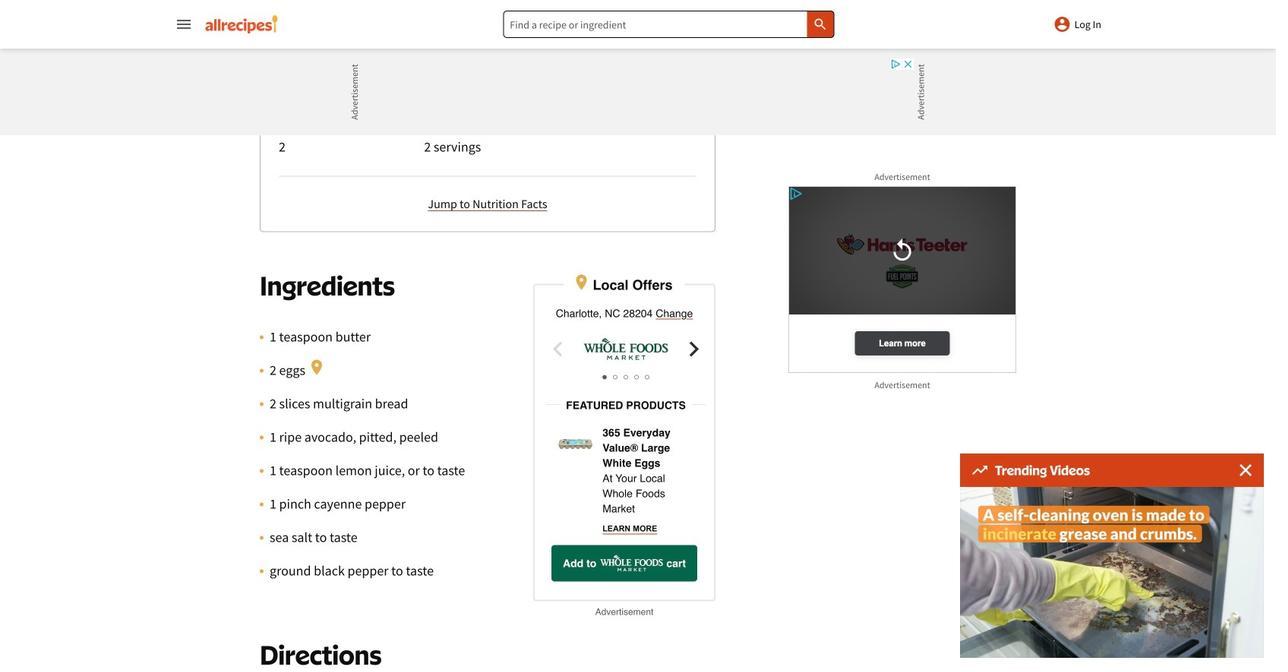 Task type: locate. For each thing, give the bounding box(es) containing it.
trending image
[[973, 466, 988, 475]]

banner
[[0, 0, 1276, 670]]

Find a recipe or ingredient text field
[[503, 11, 834, 38]]

offer for 365 everyday value® large white eggs image
[[555, 425, 596, 464]]

click to search image
[[813, 17, 828, 32]]

None search field
[[503, 11, 834, 38]]

visit allrecipes' homepage image
[[205, 15, 278, 33]]

advertisement element
[[789, 0, 1017, 80], [362, 58, 915, 126], [789, 186, 1017, 376]]



Task type: describe. For each thing, give the bounding box(es) containing it.
menu image
[[175, 15, 193, 33]]

video player application
[[960, 487, 1264, 658]]

account image
[[1054, 15, 1072, 33]]

logo image
[[600, 552, 664, 575]]

whole foods market logo image
[[573, 334, 679, 364]]



Task type: vqa. For each thing, say whether or not it's contained in the screenshot.
Trending icon
yes



